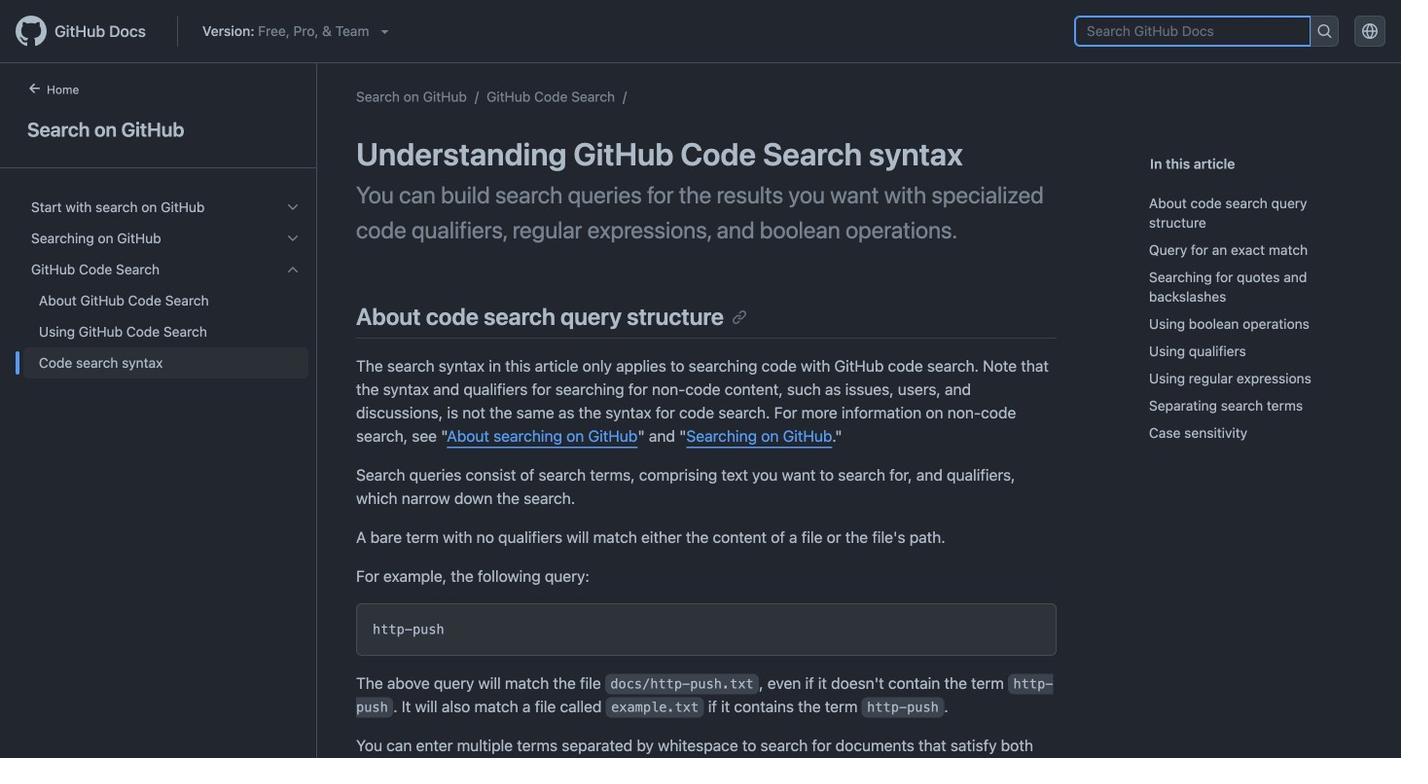 Task type: vqa. For each thing, say whether or not it's contained in the screenshot.
Sc 9Kayk9 0 icon
yes



Task type: locate. For each thing, give the bounding box(es) containing it.
sc 9kayk9 0 image
[[285, 231, 301, 246], [285, 262, 301, 277]]

None search field
[[1074, 16, 1339, 47]]

select language: current language is english image
[[1362, 23, 1378, 39]]

in this article element
[[1150, 154, 1362, 174]]

1 vertical spatial sc 9kayk9 0 image
[[285, 262, 301, 277]]

Search GitHub Docs search field
[[1075, 17, 1311, 46]]

0 vertical spatial sc 9kayk9 0 image
[[285, 231, 301, 246]]



Task type: describe. For each thing, give the bounding box(es) containing it.
1 sc 9kayk9 0 image from the top
[[285, 231, 301, 246]]

sc 9kayk9 0 image
[[285, 199, 301, 215]]

search image
[[1317, 23, 1333, 39]]

triangle down image
[[377, 23, 393, 39]]

2 sc 9kayk9 0 image from the top
[[285, 262, 301, 277]]



